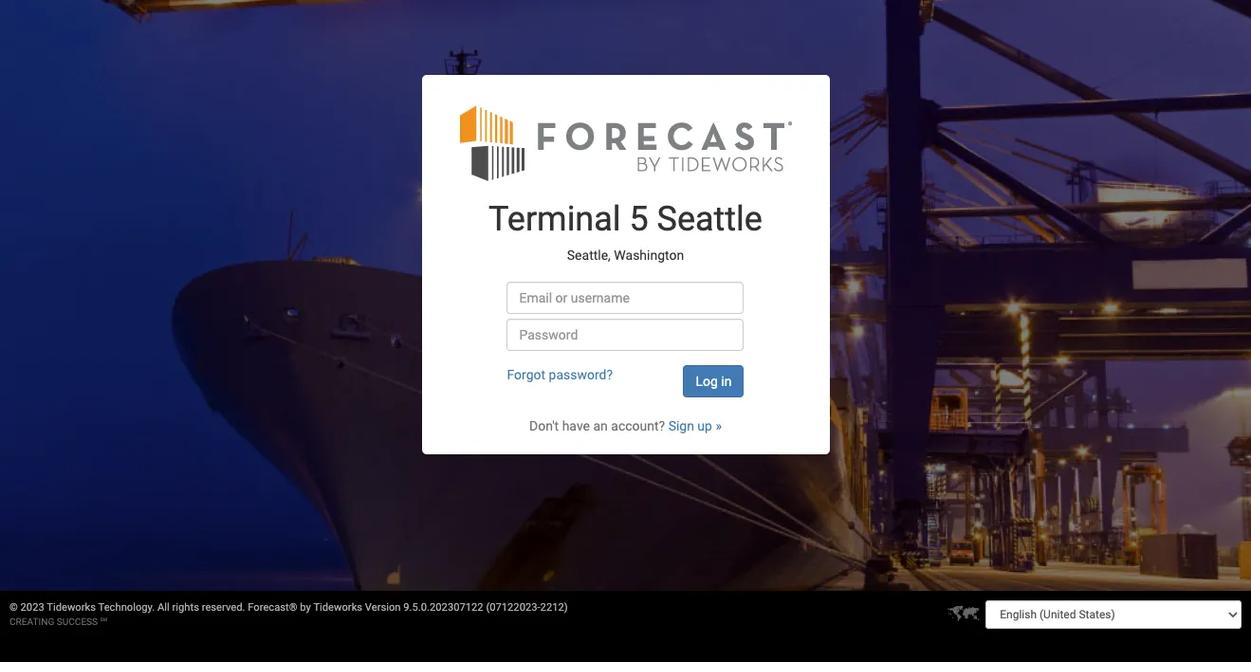 Task type: locate. For each thing, give the bounding box(es) containing it.
technology.
[[98, 601, 155, 614]]

don't
[[529, 419, 559, 434]]

don't have an account? sign up »
[[529, 419, 722, 434]]

rights
[[172, 601, 199, 614]]

©
[[9, 601, 18, 614]]

1 horizontal spatial tideworks
[[313, 601, 362, 614]]

tideworks up success at the bottom left
[[47, 601, 96, 614]]

in
[[721, 374, 732, 389]]

0 horizontal spatial tideworks
[[47, 601, 96, 614]]

(07122023-
[[486, 601, 540, 614]]

Password password field
[[507, 319, 744, 351]]

2 tideworks from the left
[[313, 601, 362, 614]]

© 2023 tideworks technology. all rights reserved. forecast® by tideworks version 9.5.0.202307122 (07122023-2212) creating success ℠
[[9, 601, 568, 627]]

success
[[57, 617, 98, 627]]

creating
[[9, 617, 54, 627]]

terminal 5 seattle seattle, washington
[[489, 199, 763, 263]]

9.5.0.202307122
[[403, 601, 483, 614]]

forgot
[[507, 367, 546, 383]]

sign
[[668, 419, 694, 434]]

terminal
[[489, 199, 621, 239]]

tideworks right by
[[313, 601, 362, 614]]

seattle,
[[567, 247, 611, 263]]

password?
[[549, 367, 613, 383]]

all
[[158, 601, 170, 614]]

Email or username text field
[[507, 282, 744, 314]]

by
[[300, 601, 311, 614]]

version
[[365, 601, 401, 614]]

sign up » link
[[668, 419, 722, 434]]

account?
[[611, 419, 665, 434]]

forecast® by tideworks image
[[460, 104, 792, 182]]

tideworks
[[47, 601, 96, 614], [313, 601, 362, 614]]



Task type: vqa. For each thing, say whether or not it's contained in the screenshot.
the password?
yes



Task type: describe. For each thing, give the bounding box(es) containing it.
log in button
[[684, 365, 744, 398]]

have
[[562, 419, 590, 434]]

forecast®
[[248, 601, 297, 614]]

2212)
[[540, 601, 568, 614]]

up
[[698, 419, 712, 434]]

log
[[696, 374, 718, 389]]

washington
[[614, 247, 684, 263]]

forgot password? link
[[507, 367, 613, 383]]

seattle
[[657, 199, 763, 239]]

1 tideworks from the left
[[47, 601, 96, 614]]

forgot password? log in
[[507, 367, 732, 389]]

5
[[629, 199, 649, 239]]

an
[[593, 419, 608, 434]]

»
[[716, 419, 722, 434]]

℠
[[100, 617, 107, 627]]

2023
[[20, 601, 44, 614]]

reserved.
[[202, 601, 245, 614]]



